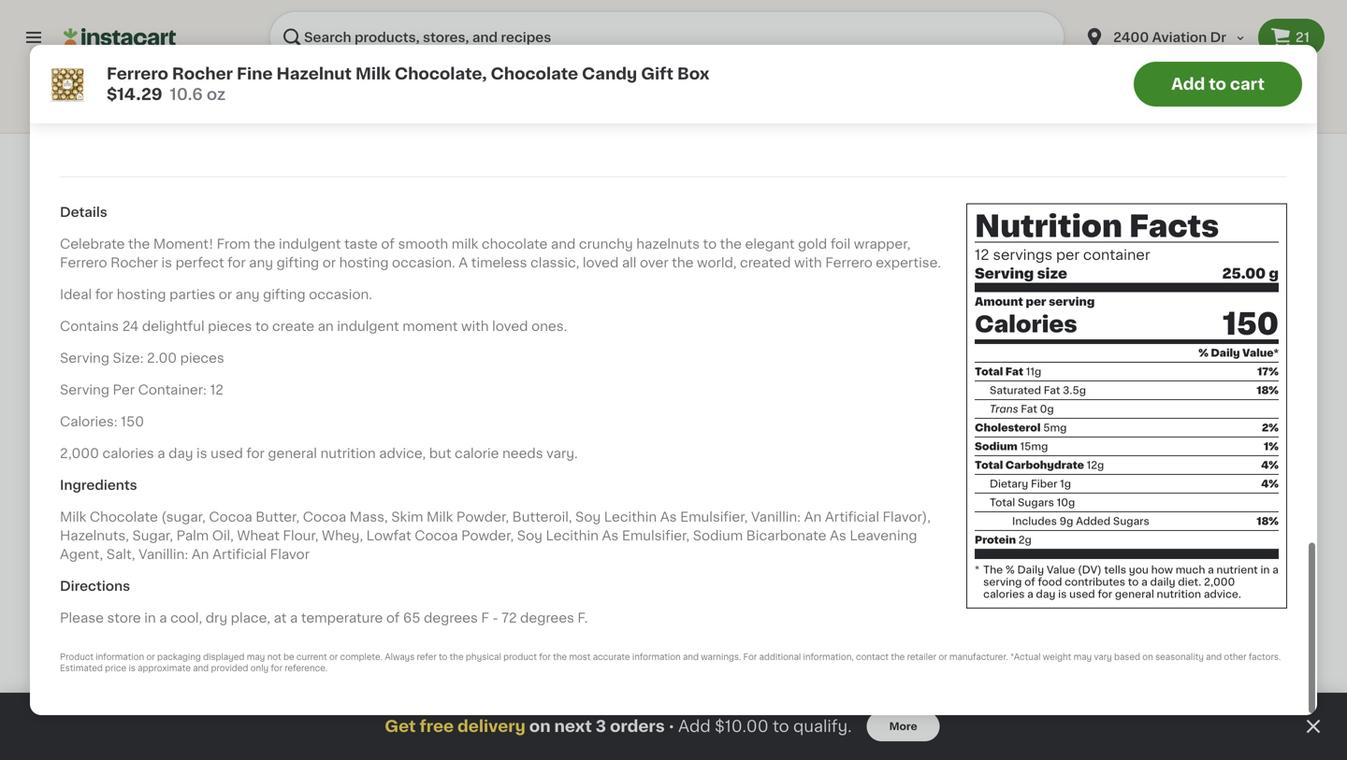 Task type: describe. For each thing, give the bounding box(es) containing it.
fat for total
[[1006, 367, 1024, 377]]

squares for bark
[[933, 390, 987, 403]]

0 horizontal spatial hosting
[[117, 288, 166, 301]]

show all link for 29
[[1217, 521, 1272, 540]]

qualify.
[[793, 719, 852, 735]]

holiday
[[485, 11, 536, 24]]

squares for assorted
[[1016, 390, 1070, 403]]

the left moment!
[[128, 238, 150, 251]]

per
[[113, 384, 135, 397]]

taste
[[344, 238, 378, 251]]

per for servings
[[1056, 248, 1080, 262]]

ghirardelli for ghirardelli peppermint bark chocolate squares
[[862, 353, 929, 366]]

or right parties at left
[[219, 288, 232, 301]]

1 vertical spatial powder,
[[461, 529, 514, 543]]

ferrero inside ferrero rocher fine hazelnut milk chocolate, chocolate candy gift box $14.29 10.6 oz
[[107, 66, 168, 82]]

0 horizontal spatial used
[[211, 447, 243, 460]]

1 horizontal spatial 12
[[975, 248, 989, 262]]

chocolate inside ferrero rocher fine hazelnut milk chocolate, chocolate candy gift box $14.29 10.6 oz
[[491, 66, 578, 82]]

stock for ghirardelli premium assorted chocolate squares
[[1079, 427, 1109, 437]]

breakfast
[[399, 30, 461, 43]]

to left cart
[[1209, 76, 1227, 92]]

a right nutrient
[[1273, 565, 1279, 576]]

rocher for ferrero rocher fine hazelnut milk chocolate, chocolate candy gift box
[[140, 353, 188, 366]]

add to cart button
[[1134, 62, 1302, 107]]

product group containing 43
[[862, 567, 1009, 761]]

5mg
[[1043, 423, 1067, 433]]

1 information from the left
[[96, 653, 144, 662]]

0 vertical spatial powder,
[[457, 511, 509, 524]]

gifting inside celebrate the moment! from the indulgent taste of smooth milk chocolate and crunchy hazelnuts to the elegant gold foil wrapper, ferrero rocher is perfect for any gifting or hosting occasion. a timeless classic, loved all over the world, created with ferrero expertise.
[[277, 256, 319, 269]]

to inside "* the % daily value (dv) tells you how much a nutrient in a serving of food contributes to a daily diet. 2,000 calories a day is used for general nutrition advice."
[[1128, 577, 1139, 588]]

and inside celebrate the moment! from the indulgent taste of smooth milk chocolate and crunchy hazelnuts to the elegant gold foil wrapper, ferrero rocher is perfect for any gifting or hosting occasion. a timeless classic, loved all over the world, created with ferrero expertise.
[[551, 238, 576, 251]]

all inside celebrate the moment! from the indulgent taste of smooth milk chocolate and crunchy hazelnuts to the elegant gold foil wrapper, ferrero rocher is perfect for any gifting or hosting occasion. a timeless classic, loved all over the world, created with ferrero expertise.
[[622, 256, 637, 269]]

1 34 from the left
[[100, 724, 127, 743]]

nutrition facts
[[975, 212, 1219, 241]]

world,
[[697, 256, 737, 269]]

2 vertical spatial total
[[990, 498, 1015, 508]]

always
[[385, 653, 415, 662]]

gold
[[798, 238, 827, 251]]

container
[[1083, 248, 1150, 262]]

0 vertical spatial calories
[[102, 447, 154, 460]]

parties
[[169, 288, 215, 301]]

many in stock for ghirardelli premium assorted chocolate squares
[[1035, 427, 1109, 437]]

milk up hazelnuts,
[[60, 511, 86, 524]]

2 94 from the left
[[592, 725, 607, 735]]

1 eataly taste of olio gift box button from the left
[[244, 0, 391, 46]]

add button for 29
[[1239, 573, 1312, 606]]

3 taste from the left
[[1214, 11, 1250, 24]]

for right product
[[539, 653, 551, 662]]

1 horizontal spatial cocoa
[[303, 511, 346, 524]]

2 horizontal spatial cocoa
[[415, 529, 458, 543]]

0 vertical spatial emulsifier,
[[680, 511, 748, 524]]

1 vertical spatial 12
[[210, 384, 223, 397]]

1 59 from the left
[[424, 329, 438, 339]]

eataly taste of dolci natalizi gift box button
[[707, 0, 854, 46]]

salt,
[[106, 548, 135, 561]]

for up butter,
[[246, 447, 265, 460]]

ghirardelli peppermint bark chocolate squares
[[862, 353, 987, 403]]

and left 'other' on the bottom of page
[[1206, 653, 1222, 662]]

4% for dietary fiber 1g
[[1261, 479, 1279, 489]]

2g
[[1019, 535, 1032, 546]]

pharmacy
[[1113, 111, 1166, 121]]

and left warnings. at the right bottom of the page
[[683, 653, 699, 662]]

palm
[[176, 529, 209, 543]]

$ down *actual
[[1020, 725, 1027, 735]]

a down container:
[[157, 447, 165, 460]]

1 vertical spatial artificial
[[212, 548, 267, 561]]

eataly when in sardegna gift box button
[[1016, 0, 1163, 61]]

chef
[[553, 30, 585, 43]]

to inside eataly from pressed to dressed
[[862, 30, 875, 43]]

item carousel region for can't-miss cakes
[[54, 567, 1317, 761]]

candy for ferrero rocher fine hazelnut milk chocolate, chocolate candy gift box
[[90, 409, 133, 422]]

all
[[490, 64, 503, 75]]

0g
[[1040, 404, 1054, 415]]

see eligible items
[[412, 453, 532, 466]]

in inside "* the % daily value (dv) tells you how much a nutrient in a serving of food contributes to a daily diet. 2,000 calories a day is used for general nutrition advice."
[[1261, 565, 1270, 576]]

product group containing ghirardelli peppermint bark chocolate squares
[[862, 171, 1009, 421]]

lowfat
[[366, 529, 411, 543]]

the for %
[[983, 565, 1003, 576]]

0 horizontal spatial soy
[[517, 529, 543, 543]]

0 vertical spatial an
[[804, 511, 822, 524]]

foil
[[831, 238, 851, 251]]

1 vertical spatial 150
[[121, 415, 144, 428]]

contributes
[[1065, 577, 1126, 588]]

ferrero inside ferrero rocher fine hazelnut milk chocolate, chocolate candy gift box
[[90, 353, 137, 366]]

pieces for delightful
[[208, 320, 252, 333]]

vary.
[[547, 447, 578, 460]]

chocolate down sea
[[1229, 390, 1297, 403]]

natalizi
[[707, 30, 755, 43]]

is inside product information or packaging displayed may not be current or complete. always refer to the physical product for the most accurate information and warnings. for additional information, contact the retailer or manufacturer. *actual weight may vary based on seasonality and other factors. estimated price is approximate and provided only for reference.
[[129, 665, 136, 673]]

f.
[[578, 612, 588, 625]]

most
[[569, 653, 591, 662]]

dietary
[[990, 479, 1028, 489]]

total for dietary fiber 1g
[[975, 460, 1003, 471]]

show all link for ghirardelli milk chocolate sea salt caramel chocolate squares
[[1217, 125, 1272, 144]]

add button for 43
[[931, 573, 1003, 606]]

* the % daily value (dv) tells you how much a nutrient in a serving of food contributes to a daily diet. 2,000 calories a day is used for general nutrition advice.
[[975, 565, 1279, 600]]

fine for ferrero rocher fine hazelnut milk chocolate, chocolate candy gift box $14.29 10.6 oz
[[237, 66, 273, 82]]

but
[[429, 447, 451, 460]]

italian
[[442, 11, 482, 24]]

chocolate, for ferrero rocher fine hazelnut milk chocolate, chocolate candy gift box
[[90, 390, 161, 403]]

celebrate
[[60, 238, 125, 251]]

or right 'current'
[[329, 653, 338, 662]]

0 horizontal spatial sugars
[[1018, 498, 1054, 508]]

1 horizontal spatial lecithin
[[604, 511, 657, 524]]

per for amount
[[1026, 297, 1046, 308]]

show all for 29
[[1217, 524, 1272, 537]]

dietary fiber 1g
[[990, 479, 1071, 489]]

the left retailer
[[891, 653, 905, 662]]

tells
[[1104, 565, 1127, 576]]

1 vertical spatial vanillin:
[[139, 548, 188, 561]]

1 vertical spatial indulgent
[[337, 320, 399, 333]]

3
[[596, 719, 606, 735]]

fat for saturated
[[1044, 386, 1060, 396]]

29 right •
[[718, 724, 744, 743]]

eataly from pressed to dressed button
[[862, 0, 1009, 61]]

show for 29
[[1217, 524, 1254, 537]]

treatment tracker modal dialog
[[0, 693, 1347, 761]]

a right at
[[290, 612, 298, 625]]

saturated fat 3.5g
[[990, 386, 1086, 396]]

day inside "* the % daily value (dv) tells you how much a nutrient in a serving of food contributes to a daily diet. 2,000 calories a day is used for general nutrition advice."
[[1036, 590, 1056, 600]]

many down when
[[1063, 38, 1093, 49]]

in down 3.5g
[[1067, 427, 1077, 437]]

0 vertical spatial %
[[1199, 348, 1209, 358]]

1 horizontal spatial artificial
[[825, 511, 879, 524]]

14 for ferrero rocher fine hazelnut milk chocolate, chocolate candy gift box
[[100, 328, 123, 347]]

to inside treatment tracker modal dialog
[[773, 719, 789, 735]]

product group containing 41
[[1016, 567, 1163, 761]]

chocolate, for ferrero rocher fine hazelnut milk chocolate, chocolate candy gift box $14.29 10.6 oz
[[395, 66, 487, 82]]

daily inside "* the % daily value (dv) tells you how much a nutrient in a serving of food contributes to a daily diet. 2,000 calories a day is used for general nutrition advice."
[[1017, 565, 1044, 576]]

1 olio from the left
[[344, 11, 370, 24]]

over
[[640, 256, 669, 269]]

$ right an
[[402, 329, 409, 339]]

for inside celebrate the moment! from the indulgent taste of smooth milk chocolate and crunchy hazelnuts to the elegant gold foil wrapper, ferrero rocher is perfect for any gifting or hosting occasion. a timeless classic, loved all over the world, created with ferrero expertise.
[[228, 256, 246, 269]]

chocolate up "caramel"
[[1170, 371, 1239, 384]]

and down packaging
[[193, 665, 209, 673]]

complete.
[[340, 653, 383, 662]]

0 vertical spatial serving
[[1049, 297, 1095, 308]]

store
[[107, 612, 141, 625]]

in down when
[[1095, 38, 1105, 49]]

rocher inside celebrate the moment! from the indulgent taste of smooth milk chocolate and crunchy hazelnuts to the elegant gold foil wrapper, ferrero rocher is perfect for any gifting or hosting occasion. a timeless classic, loved all over the world, created with ferrero expertise.
[[110, 256, 158, 269]]

the down 'hazelnuts'
[[672, 256, 694, 269]]

weight
[[1043, 653, 1072, 662]]

milk right skim
[[427, 511, 453, 524]]

saturated
[[990, 386, 1041, 396]]

$ 43 09
[[865, 724, 916, 743]]

1 vertical spatial emulsifier,
[[622, 529, 690, 543]]

18% for saturated fat
[[1257, 386, 1279, 396]]

information,
[[803, 653, 854, 662]]

squares inside the 'ghirardelli milk chocolate sea salt caramel chocolate squares'
[[1170, 409, 1224, 422]]

temperature
[[301, 612, 383, 625]]

serving for serving size
[[975, 267, 1034, 281]]

from inside celebrate the moment! from the indulgent taste of smooth milk chocolate and crunchy hazelnuts to the elegant gold foil wrapper, ferrero rocher is perfect for any gifting or hosting occasion. a timeless classic, loved all over the world, created with ferrero expertise.
[[217, 238, 250, 251]]

0 horizontal spatial chocolate
[[208, 115, 316, 134]]

$ down amount per serving
[[1020, 329, 1027, 339]]

$ left free
[[402, 725, 409, 735]]

2 $ 5 59 from the left
[[1174, 328, 1210, 347]]

2,000 inside "* the % daily value (dv) tells you how much a nutrient in a serving of food contributes to a daily diet. 2,000 calories a day is used for general nutrition advice."
[[1204, 577, 1235, 588]]

chocolate inside ghirardelli premium assorted chocolate squares 15.8 oz
[[1079, 371, 1147, 384]]

ghirardelli peppermint bark chocolate squares button
[[862, 171, 1009, 421]]

cholesterol
[[975, 423, 1041, 433]]

is up (sugar,
[[197, 447, 207, 460]]

in inside the eataly when in sardegna gift box
[[1101, 11, 1113, 24]]

1 vertical spatial gifting
[[263, 288, 306, 301]]

a down you on the bottom right
[[1142, 577, 1148, 588]]

4% for total carbohydrate 12g
[[1261, 460, 1279, 471]]

or up approximate
[[146, 653, 155, 662]]

dolci
[[807, 11, 841, 24]]

the up world,
[[720, 238, 742, 251]]

eataly for the eataly when in sardegna gift box button
[[1016, 11, 1057, 24]]

0 vertical spatial nutrition
[[320, 447, 376, 460]]

29 up size:
[[125, 329, 139, 339]]

shop categories tab list
[[75, 79, 1272, 133]]

0 vertical spatial sodium
[[975, 442, 1018, 452]]

for inside "* the % daily value (dv) tells you how much a nutrient in a serving of food contributes to a daily diet. 2,000 calories a day is used for general nutrition advice."
[[1098, 590, 1113, 600]]

spk holiday image
[[61, 0, 446, 115]]

1 horizontal spatial daily
[[1211, 348, 1240, 358]]

chocolate inside milk chocolate (sugar, cocoa butter, cocoa mass, skim milk powder, butteroil, soy lecithin as emulsifier, vanillin: an artificial flavor), hazelnuts, sugar, palm oil, wheat flour, whey, lowfat cocoa powder, soy lecithin as emulsifier, sodium bicarbonate as leavening agent, salt, vanillin: an artificial flavor
[[90, 511, 158, 524]]

reference.
[[285, 665, 328, 673]]

includes
[[1012, 517, 1057, 527]]

in right store
[[144, 612, 156, 625]]

for right ideal
[[95, 288, 113, 301]]

21 button
[[1258, 19, 1325, 56]]

14 for ghirardelli premium assorted chocolate squares
[[1027, 328, 1049, 347]]

flavor),
[[883, 511, 931, 524]]

butteroil,
[[512, 511, 572, 524]]

gift inside eataly taste of dolci natalizi gift box
[[759, 30, 784, 43]]

0 vertical spatial soy
[[575, 511, 601, 524]]

$ down estimated
[[94, 725, 100, 735]]

wrapper,
[[854, 238, 911, 251]]

the for 5-
[[597, 11, 621, 24]]

gift inside the eataly when in sardegna gift box
[[1082, 30, 1107, 43]]

fiber
[[1031, 479, 1058, 489]]

milk inside ferrero rocher fine hazelnut milk chocolate, chocolate candy gift box
[[152, 371, 178, 384]]

gift up the classic chocolate gifts
[[244, 30, 269, 43]]

the left "most"
[[553, 653, 567, 662]]

ghirardelli for ghirardelli premium assorted chocolate squares 15.8 oz
[[1016, 353, 1083, 366]]

$ down seasonality
[[1174, 725, 1181, 735]]

item carousel region for classic chocolate gifts
[[54, 171, 1317, 479]]

with inside celebrate the moment! from the indulgent taste of smooth milk chocolate and crunchy hazelnuts to the elegant gold foil wrapper, ferrero rocher is perfect for any gifting or hosting occasion. a timeless classic, loved all over the world, created with ferrero expertise.
[[794, 256, 822, 269]]

0 horizontal spatial as
[[602, 529, 619, 543]]

value*
[[1243, 348, 1279, 358]]

ghirardelli for ghirardelli milk chocolate sea salt caramel chocolate squares
[[1170, 353, 1238, 366]]

0 vertical spatial general
[[268, 447, 317, 460]]

1 vertical spatial lecithin
[[546, 529, 599, 543]]

much
[[1176, 565, 1205, 576]]

ferrero down foil
[[825, 256, 873, 269]]

retail
[[1217, 111, 1247, 121]]

created
[[740, 256, 791, 269]]

cart
[[1230, 76, 1265, 92]]

0 vertical spatial 150
[[1223, 310, 1279, 339]]

1 vertical spatial any
[[235, 288, 260, 301]]

retailer
[[907, 653, 937, 662]]

factors.
[[1249, 653, 1281, 662]]

oz inside ferrero rocher fine hazelnut milk chocolate, chocolate candy gift box $14.29 10.6 oz
[[207, 87, 226, 102]]

1 taste from the left
[[288, 11, 323, 24]]

in down serving per container: 12
[[141, 427, 150, 437]]

serving size
[[975, 267, 1068, 281]]

10g
[[1057, 498, 1075, 508]]

estimated
[[60, 665, 103, 673]]

30
[[255, 724, 282, 743]]

to left 49
[[255, 320, 269, 333]]

2 information from the left
[[632, 653, 681, 662]]

gift up add to cart button
[[1170, 30, 1195, 43]]

$ inside $ 5
[[557, 329, 564, 339]]

0 horizontal spatial an
[[192, 548, 209, 561]]

serving for serving per container: 12
[[60, 384, 109, 397]]

perfect
[[175, 256, 224, 269]]

item carousel region containing eataly taste of olio gift box
[[54, 0, 1317, 83]]

$8.39 element
[[862, 326, 1009, 350]]

milk inside ferrero rocher fine hazelnut milk chocolate, chocolate candy gift box $14.29 10.6 oz
[[355, 66, 391, 82]]

$ left 3
[[557, 725, 564, 735]]

cholesterol 5mg
[[975, 423, 1067, 433]]

or right retailer
[[939, 653, 947, 662]]

bark
[[942, 371, 972, 384]]

1 vertical spatial occasion.
[[309, 288, 372, 301]]

serving inside "* the % daily value (dv) tells you how much a nutrient in a serving of food contributes to a daily diet. 2,000 calories a day is used for general nutrition advice."
[[983, 577, 1022, 588]]

ferrero rocher fine hazelnut milk chocolate, chocolate candy gift box $14.29 10.6 oz
[[107, 66, 710, 102]]

1 vertical spatial sugars
[[1113, 517, 1150, 527]]

more
[[889, 722, 918, 732]]

the up ideal for hosting parties or any gifting occasion.
[[254, 238, 275, 251]]

a left cool,
[[159, 612, 167, 625]]

1 41 from the left
[[409, 724, 431, 743]]

18% for includes 9g added sugars
[[1257, 517, 1279, 527]]

warnings.
[[701, 653, 741, 662]]

stock up pharmacy button
[[1107, 38, 1137, 49]]

based
[[1114, 653, 1141, 662]]

facts
[[1129, 212, 1219, 241]]

expertise.
[[876, 256, 941, 269]]

29 down amount per serving
[[1051, 329, 1065, 339]]

calories inside "* the % daily value (dv) tells you how much a nutrient in a serving of food contributes to a daily diet. 2,000 calories a day is used for general nutrition advice."
[[983, 590, 1025, 600]]

eataly italian holiday breakfast button
[[399, 0, 545, 61]]

% inside "* the % daily value (dv) tells you how much a nutrient in a serving of food contributes to a daily diet. 2,000 calories a day is used for general nutrition advice."
[[1006, 565, 1015, 576]]

3 5 from the left
[[1181, 328, 1194, 347]]

or inside celebrate the moment! from the indulgent taste of smooth milk chocolate and crunchy hazelnuts to the elegant gold foil wrapper, ferrero rocher is perfect for any gifting or hosting occasion. a timeless classic, loved all over the world, created with ferrero expertise.
[[323, 256, 336, 269]]

added
[[1076, 517, 1111, 527]]

for down not
[[271, 665, 283, 673]]

1 eataly taste of olio gift box from the left
[[244, 11, 370, 43]]

product information or packaging displayed may not be current or complete. always refer to the physical product for the most accurate information and warnings. for additional information, contact the retailer or manufacturer. *actual weight may vary based on seasonality and other factors. estimated price is approximate and provided only for reference.
[[60, 653, 1281, 673]]

loved inside celebrate the moment! from the indulgent taste of smooth milk chocolate and crunchy hazelnuts to the elegant gold foil wrapper, ferrero rocher is perfect for any gifting or hosting occasion. a timeless classic, loved all over the world, created with ferrero expertise.
[[583, 256, 619, 269]]

hosting inside celebrate the moment! from the indulgent taste of smooth milk chocolate and crunchy hazelnuts to the elegant gold foil wrapper, ferrero rocher is perfect for any gifting or hosting occasion. a timeless classic, loved all over the world, created with ferrero expertise.
[[339, 256, 389, 269]]

0 vertical spatial day
[[169, 447, 193, 460]]

indulgent inside celebrate the moment! from the indulgent taste of smooth milk chocolate and crunchy hazelnuts to the elegant gold foil wrapper, ferrero rocher is perfect for any gifting or hosting occasion. a timeless classic, loved all over the world, created with ferrero expertise.
[[279, 238, 341, 251]]

hazelnuts,
[[60, 529, 129, 543]]

contains
[[60, 320, 119, 333]]



Task type: vqa. For each thing, say whether or not it's contained in the screenshot.
H-E-B
no



Task type: locate. For each thing, give the bounding box(es) containing it.
1 item carousel region from the top
[[54, 0, 1317, 83]]

1 94 from the left
[[129, 725, 144, 735]]

smooth
[[398, 238, 448, 251]]

1 $ 29 11 from the left
[[711, 724, 755, 743]]

eataly inside eataly from pressed to dressed
[[862, 11, 902, 24]]

the inside "* the % daily value (dv) tells you how much a nutrient in a serving of food contributes to a daily diet. 2,000 calories a day is used for general nutrition advice."
[[983, 565, 1003, 576]]

fine right 2.00
[[191, 353, 219, 366]]

total sugars 10g
[[990, 498, 1075, 508]]

2 horizontal spatial as
[[830, 529, 847, 543]]

a right much on the bottom right
[[1208, 565, 1214, 576]]

1 horizontal spatial chocolate
[[482, 238, 548, 251]]

1 18% from the top
[[1257, 386, 1279, 396]]

squares inside ghirardelli premium assorted chocolate squares 15.8 oz
[[1016, 390, 1070, 403]]

2 34 from the left
[[564, 724, 591, 743]]

chocolate inside ferrero rocher fine hazelnut milk chocolate, chocolate candy gift box
[[165, 390, 233, 403]]

2 show all link from the top
[[1217, 521, 1272, 540]]

1 vertical spatial 4%
[[1261, 479, 1279, 489]]

squares inside ghirardelli peppermint bark chocolate squares
[[933, 390, 987, 403]]

eataly inside the eataly when in sardegna gift box
[[1016, 11, 1057, 24]]

1 may from the left
[[247, 653, 265, 662]]

eataly inside eataly taste of dolci natalizi gift box
[[707, 11, 748, 24]]

general
[[268, 447, 317, 460], [1115, 590, 1154, 600]]

2 59 from the left
[[1196, 329, 1210, 339]]

0 horizontal spatial $ 41 93
[[402, 724, 447, 743]]

an up bicarbonate
[[804, 511, 822, 524]]

eataly inside the eataly the 5-star chef
[[553, 11, 593, 24]]

1 horizontal spatial $ 29 11
[[1174, 724, 1218, 743]]

ingredients
[[60, 479, 137, 492]]

1 $ 34 94 from the left
[[94, 724, 144, 743]]

1 vertical spatial 2,000
[[1204, 577, 1235, 588]]

powder,
[[457, 511, 509, 524], [461, 529, 514, 543]]

2 vertical spatial all
[[1257, 524, 1272, 537]]

12g
[[1087, 460, 1104, 471]]

1 horizontal spatial the
[[983, 565, 1003, 576]]

market
[[194, 536, 239, 549]]

11 inside the product group
[[1209, 725, 1218, 735]]

used up miss
[[211, 447, 243, 460]]

used inside "* the % daily value (dv) tells you how much a nutrient in a serving of food contributes to a daily diet. 2,000 calories a day is used for general nutrition advice."
[[1070, 590, 1095, 600]]

$14.29
[[107, 87, 162, 102]]

and up classic,
[[551, 238, 576, 251]]

1 horizontal spatial add button
[[1085, 573, 1157, 606]]

artificial
[[825, 511, 879, 524], [212, 548, 267, 561]]

add inside treatment tracker modal dialog
[[678, 719, 711, 735]]

1 ghirardelli from the left
[[862, 353, 929, 366]]

41 down *actual
[[1027, 724, 1049, 743]]

150 down per
[[121, 415, 144, 428]]

1 horizontal spatial general
[[1115, 590, 1154, 600]]

1 4% from the top
[[1261, 460, 1279, 471]]

0 vertical spatial per
[[1056, 248, 1080, 262]]

classic chocolate gifts
[[124, 115, 370, 134]]

41 inside the product group
[[1027, 724, 1049, 743]]

chocolate left gifts
[[208, 115, 316, 134]]

milk inside the 'ghirardelli milk chocolate sea salt caramel chocolate squares'
[[1241, 353, 1267, 366]]

1 horizontal spatial per
[[1056, 248, 1080, 262]]

cocoa
[[209, 511, 252, 524], [303, 511, 346, 524], [415, 529, 458, 543]]

information up price
[[96, 653, 144, 662]]

1 vertical spatial fine
[[191, 353, 219, 366]]

from up perfect
[[217, 238, 250, 251]]

item carousel region containing 34
[[54, 567, 1317, 761]]

candy inside ferrero rocher fine hazelnut milk chocolate, chocolate candy gift box
[[90, 409, 133, 422]]

oz inside ghirardelli premium assorted chocolate squares 15.8 oz
[[1040, 408, 1052, 419]]

0 vertical spatial item carousel region
[[54, 0, 1317, 83]]

1 show from the top
[[1217, 128, 1254, 141]]

many in stock down when
[[1063, 38, 1137, 49]]

94 down approximate
[[129, 725, 144, 735]]

10.6 inside item carousel region
[[90, 408, 111, 419]]

ferrero up '$14.29'
[[107, 66, 168, 82]]

pieces right 2.00
[[180, 352, 224, 365]]

sugars up the includes
[[1018, 498, 1054, 508]]

fine for ferrero rocher fine hazelnut milk chocolate, chocolate candy gift box
[[191, 353, 219, 366]]

fine up the classic chocolate gifts
[[237, 66, 273, 82]]

only
[[250, 665, 269, 673]]

0 vertical spatial any
[[249, 256, 273, 269]]

2 $ 41 93 from the left
[[1020, 724, 1065, 743]]

product group
[[90, 171, 237, 443], [244, 171, 391, 421], [399, 171, 545, 475], [553, 171, 700, 443], [707, 171, 854, 443], [862, 171, 1009, 421], [1016, 171, 1163, 443], [1170, 171, 1317, 422], [862, 567, 1009, 761], [1016, 567, 1163, 761], [1170, 567, 1317, 761]]

rocher up container:
[[140, 353, 188, 366]]

0 vertical spatial 2,000
[[60, 447, 99, 460]]

3 add button from the left
[[1239, 573, 1312, 606]]

show all for ghirardelli milk chocolate sea salt caramel chocolate squares
[[1217, 128, 1272, 141]]

2 ghirardelli from the left
[[1016, 353, 1083, 366]]

1 93 from the left
[[433, 725, 447, 735]]

when
[[1060, 11, 1098, 24]]

view all link
[[462, 0, 631, 77]]

1 horizontal spatial olio
[[1270, 11, 1296, 24]]

gift inside ferrero rocher fine hazelnut milk chocolate, chocolate candy gift box
[[137, 409, 162, 422]]

general inside "* the % daily value (dv) tells you how much a nutrient in a serving of food contributes to a daily diet. 2,000 calories a day is used for general nutrition advice."
[[1115, 590, 1154, 600]]

34 down price
[[100, 724, 127, 743]]

day up (sugar,
[[169, 447, 193, 460]]

at
[[124, 536, 139, 549]]

$ left 24
[[94, 329, 100, 339]]

additional
[[759, 653, 801, 662]]

$ 30 28
[[248, 724, 297, 743]]

any up ideal for hosting parties or any gifting occasion.
[[249, 256, 273, 269]]

is down moment!
[[161, 256, 172, 269]]

$ right •
[[711, 725, 718, 735]]

0 horizontal spatial with
[[461, 320, 489, 333]]

2 taste from the left
[[751, 11, 786, 24]]

0 vertical spatial fine
[[237, 66, 273, 82]]

box inside eataly taste of dolci natalizi gift box
[[787, 30, 812, 43]]

0 horizontal spatial 11
[[746, 725, 755, 735]]

retail button
[[1192, 79, 1272, 133]]

fat for trans
[[1021, 404, 1038, 415]]

on inside product information or packaging displayed may not be current or complete. always refer to the physical product for the most accurate information and warnings. for additional information, contact the retailer or manufacturer. *actual weight may vary based on seasonality and other factors. estimated price is approximate and provided only for reference.
[[1143, 653, 1153, 662]]

rocher for ferrero rocher fine hazelnut milk chocolate, chocolate candy gift box $14.29 10.6 oz
[[172, 66, 233, 82]]

1 horizontal spatial occasion.
[[392, 256, 455, 269]]

1 horizontal spatial sodium
[[975, 442, 1018, 452]]

squares down bark
[[933, 390, 987, 403]]

soy down butteroil,
[[517, 529, 543, 543]]

0 vertical spatial candy
[[582, 66, 637, 82]]

0 vertical spatial 10.6
[[170, 87, 203, 102]]

0 vertical spatial 12
[[975, 248, 989, 262]]

cocoa up oil,
[[209, 511, 252, 524]]

is inside "* the % daily value (dv) tells you how much a nutrient in a serving of food contributes to a daily diet. 2,000 calories a day is used for general nutrition advice."
[[1058, 590, 1067, 600]]

94 right next
[[592, 725, 607, 735]]

many in stock
[[1063, 38, 1137, 49], [109, 427, 182, 437], [1035, 427, 1109, 437]]

$ inside $ 30 28
[[248, 725, 255, 735]]

an down the palm
[[192, 548, 209, 561]]

on right based
[[1143, 653, 1153, 662]]

to inside celebrate the moment! from the indulgent taste of smooth milk chocolate and crunchy hazelnuts to the elegant gold foil wrapper, ferrero rocher is perfect for any gifting or hosting occasion. a timeless classic, loved all over the world, created with ferrero expertise.
[[703, 238, 717, 251]]

chocolate inside celebrate the moment! from the indulgent taste of smooth milk chocolate and crunchy hazelnuts to the elegant gold foil wrapper, ferrero rocher is perfect for any gifting or hosting occasion. a timeless classic, loved all over the world, created with ferrero expertise.
[[482, 238, 548, 251]]

be
[[283, 653, 294, 662]]

0 vertical spatial sugars
[[1018, 498, 1054, 508]]

*
[[975, 565, 980, 576]]

stock for ferrero rocher fine hazelnut milk chocolate, chocolate candy gift box
[[153, 427, 182, 437]]

contains 24 delightful pieces to create an indulgent moment with loved ones.
[[60, 320, 567, 333]]

physical
[[466, 653, 501, 662]]

1 horizontal spatial taste
[[751, 11, 786, 24]]

miss
[[191, 510, 242, 530]]

indulgent right an
[[337, 320, 399, 333]]

28
[[284, 725, 297, 735]]

lecithin right butteroil,
[[604, 511, 657, 524]]

1 vertical spatial loved
[[492, 320, 528, 333]]

$ 29 11 right •
[[711, 724, 755, 743]]

calorie
[[455, 447, 499, 460]]

nutrient
[[1217, 565, 1258, 576]]

4 eataly from the left
[[707, 11, 748, 24]]

general down you on the bottom right
[[1115, 590, 1154, 600]]

at
[[274, 612, 287, 625]]

from inside eataly from pressed to dressed
[[906, 11, 939, 24]]

box inside ferrero rocher fine hazelnut milk chocolate, chocolate candy gift box
[[165, 409, 190, 422]]

you
[[1129, 565, 1149, 576]]

any inside celebrate the moment! from the indulgent taste of smooth milk chocolate and crunchy hazelnuts to the elegant gold foil wrapper, ferrero rocher is perfect for any gifting or hosting occasion. a timeless classic, loved all over the world, created with ferrero expertise.
[[249, 256, 273, 269]]

get
[[385, 719, 416, 735]]

93 down the weight
[[1051, 725, 1065, 735]]

show for ghirardelli milk chocolate sea salt caramel chocolate squares
[[1217, 128, 1254, 141]]

candy down eataly the 5-star chef button
[[582, 66, 637, 82]]

93 inside the product group
[[1051, 725, 1065, 735]]

add inside button
[[1171, 76, 1205, 92]]

2 93 from the left
[[1051, 725, 1065, 735]]

of inside eataly taste of dolci natalizi gift box
[[790, 11, 803, 24]]

hazelnut for ferrero rocher fine hazelnut milk chocolate, chocolate candy gift box $14.29 10.6 oz
[[276, 66, 352, 82]]

eataly for eataly the 5-star chef button
[[553, 11, 593, 24]]

1 vertical spatial 10.6
[[90, 408, 111, 419]]

eataly taste of olio gift box
[[244, 11, 370, 43], [1170, 11, 1296, 43]]

soy right butteroil,
[[575, 511, 601, 524]]

delightful
[[142, 320, 205, 333]]

powder, down see eligible items button
[[457, 511, 509, 524]]

eataly for eataly italian holiday breakfast "button" on the left of page
[[399, 11, 439, 24]]

chocolate inside ghirardelli peppermint bark chocolate squares
[[862, 390, 930, 403]]

2 18% from the top
[[1257, 517, 1279, 527]]

in
[[1101, 11, 1113, 24], [1095, 38, 1105, 49], [141, 427, 150, 437], [1067, 427, 1077, 437], [1261, 565, 1270, 576], [144, 612, 156, 625]]

eataly italian holiday breakfast
[[399, 11, 536, 43]]

3 ghirardelli from the left
[[1170, 353, 1238, 366]]

vary
[[1094, 653, 1112, 662]]

sea
[[1242, 371, 1267, 384]]

ghirardelli inside ghirardelli peppermint bark chocolate squares
[[862, 353, 929, 366]]

candy inside ferrero rocher fine hazelnut milk chocolate, chocolate candy gift box $14.29 10.6 oz
[[582, 66, 637, 82]]

0 horizontal spatial loved
[[492, 320, 528, 333]]

0 horizontal spatial general
[[268, 447, 317, 460]]

ghirardelli inside the 'ghirardelli milk chocolate sea salt caramel chocolate squares'
[[1170, 353, 1238, 366]]

many in stock for ferrero rocher fine hazelnut milk chocolate, chocolate candy gift box
[[109, 427, 182, 437]]

1 14 from the left
[[100, 328, 123, 347]]

amount per serving
[[975, 297, 1095, 308]]

0 vertical spatial 4%
[[1261, 460, 1279, 471]]

ghirardelli
[[862, 353, 929, 366], [1016, 353, 1083, 366], [1170, 353, 1238, 366]]

1 vertical spatial show
[[1217, 524, 1254, 537]]

is inside celebrate the moment! from the indulgent taste of smooth milk chocolate and crunchy hazelnuts to the elegant gold foil wrapper, ferrero rocher is perfect for any gifting or hosting occasion. a timeless classic, loved all over the world, created with ferrero expertise.
[[161, 256, 172, 269]]

olio up 21
[[1270, 11, 1296, 24]]

serving for serving size: 2.00 pieces
[[60, 352, 109, 365]]

1 horizontal spatial $ 14 29
[[1020, 328, 1065, 347]]

$ 5
[[557, 328, 577, 347]]

item carousel region containing 14
[[54, 171, 1317, 479]]

of inside "* the % daily value (dv) tells you how much a nutrient in a serving of food contributes to a daily diet. 2,000 calories a day is used for general nutrition advice."
[[1025, 577, 1035, 588]]

lecithin down butteroil,
[[546, 529, 599, 543]]

0 horizontal spatial the
[[597, 11, 621, 24]]

item carousel region
[[54, 0, 1317, 83], [54, 171, 1317, 479], [54, 567, 1317, 761]]

0 vertical spatial 18%
[[1257, 386, 1279, 396]]

product group containing 6
[[244, 171, 391, 421]]

0 vertical spatial hazelnut
[[276, 66, 352, 82]]

crunchy
[[579, 238, 633, 251]]

0 vertical spatial from
[[906, 11, 939, 24]]

0 horizontal spatial 12
[[210, 384, 223, 397]]

candy for ferrero rocher fine hazelnut milk chocolate, chocolate candy gift box $14.29 10.6 oz
[[582, 66, 637, 82]]

skim
[[391, 511, 423, 524]]

daily left the value*
[[1211, 348, 1240, 358]]

information
[[96, 653, 144, 662], [632, 653, 681, 662]]

nutrition inside "* the % daily value (dv) tells you how much a nutrient in a serving of food contributes to a daily diet. 2,000 calories a day is used for general nutrition advice."
[[1157, 590, 1201, 600]]

hazelnut for ferrero rocher fine hazelnut milk chocolate, chocolate candy gift box
[[90, 371, 148, 384]]

1 horizontal spatial 11
[[1209, 725, 1218, 735]]

hazelnut inside ferrero rocher fine hazelnut milk chocolate, chocolate candy gift box
[[90, 371, 148, 384]]

34
[[100, 724, 127, 743], [564, 724, 591, 743]]

0 horizontal spatial 94
[[129, 725, 144, 735]]

43
[[872, 724, 899, 743]]

on inside treatment tracker modal dialog
[[529, 719, 551, 735]]

2 olio from the left
[[1270, 11, 1296, 24]]

details
[[60, 206, 107, 219]]

2 item carousel region from the top
[[54, 171, 1317, 479]]

salt
[[1270, 371, 1295, 384]]

of inside celebrate the moment! from the indulgent taste of smooth milk chocolate and crunchy hazelnuts to the elegant gold foil wrapper, ferrero rocher is perfect for any gifting or hosting occasion. a timeless classic, loved all over the world, created with ferrero expertise.
[[381, 238, 395, 251]]

nutrition down diet.
[[1157, 590, 1201, 600]]

1 vertical spatial per
[[1026, 297, 1046, 308]]

10.6 inside ferrero rocher fine hazelnut milk chocolate, chocolate candy gift box $14.29 10.6 oz
[[170, 87, 203, 102]]

1 $ 14 29 from the left
[[94, 328, 139, 347]]

1 vertical spatial the
[[983, 565, 1003, 576]]

1 vertical spatial show all
[[1217, 524, 1272, 537]]

show all link
[[1217, 125, 1272, 144], [1217, 521, 1272, 540]]

0 horizontal spatial candy
[[90, 409, 133, 422]]

gift inside ferrero rocher fine hazelnut milk chocolate, chocolate candy gift box $14.29 10.6 oz
[[641, 66, 674, 82]]

1 horizontal spatial eataly taste of olio gift box
[[1170, 11, 1296, 43]]

oil,
[[212, 529, 234, 543]]

2 show from the top
[[1217, 524, 1254, 537]]

the right *
[[983, 565, 1003, 576]]

hazelnut inside ferrero rocher fine hazelnut milk chocolate, chocolate candy gift box $14.29 10.6 oz
[[276, 66, 352, 82]]

eataly for the eataly from pressed to dressed button
[[862, 11, 902, 24]]

many up 15mg
[[1035, 427, 1064, 437]]

seasonality
[[1156, 653, 1204, 662]]

add button
[[931, 573, 1003, 606], [1085, 573, 1157, 606], [1239, 573, 1312, 606]]

loved left ones.
[[492, 320, 528, 333]]

0 horizontal spatial $ 34 94
[[94, 724, 144, 743]]

25.00
[[1223, 267, 1266, 281]]

vanillin: down sugar,
[[139, 548, 188, 561]]

rocher inside ferrero rocher fine hazelnut milk chocolate, chocolate candy gift box $14.29 10.6 oz
[[172, 66, 233, 82]]

6
[[255, 328, 268, 347]]

•
[[669, 719, 675, 734]]

and
[[551, 238, 576, 251], [683, 653, 699, 662], [1206, 653, 1222, 662], [193, 665, 209, 673]]

not
[[267, 653, 281, 662]]

2 eataly from the left
[[399, 11, 439, 24]]

can't-
[[124, 510, 191, 530]]

2 11 from the left
[[1209, 725, 1218, 735]]

150
[[1223, 310, 1279, 339], [121, 415, 144, 428]]

0 horizontal spatial %
[[1006, 565, 1015, 576]]

0 horizontal spatial information
[[96, 653, 144, 662]]

1 $ 5 59 from the left
[[402, 328, 438, 347]]

the left 5-
[[597, 11, 621, 24]]

1 horizontal spatial $ 41 93
[[1020, 724, 1065, 743]]

show down retail
[[1217, 128, 1254, 141]]

product group containing 29
[[1170, 567, 1317, 761]]

1 horizontal spatial 93
[[1051, 725, 1065, 735]]

1 vertical spatial nutrition
[[1157, 590, 1201, 600]]

chocolate, inside ferrero rocher fine hazelnut milk chocolate, chocolate candy gift box $14.29 10.6 oz
[[395, 66, 487, 82]]

0 vertical spatial show all link
[[1217, 125, 1272, 144]]

product
[[503, 653, 537, 662]]

3 eataly from the left
[[553, 11, 593, 24]]

serving up calories:
[[60, 384, 109, 397]]

information right the accurate
[[632, 653, 681, 662]]

2,000
[[60, 447, 99, 460], [1204, 577, 1235, 588]]

1 horizontal spatial loved
[[583, 256, 619, 269]]

1 vertical spatial used
[[1070, 590, 1095, 600]]

trans
[[990, 404, 1018, 415]]

% up "caramel"
[[1199, 348, 1209, 358]]

1 horizontal spatial vanillin:
[[751, 511, 801, 524]]

total up saturated
[[975, 367, 1003, 377]]

0 horizontal spatial $ 5 59
[[402, 328, 438, 347]]

cakes
[[246, 510, 309, 530]]

$ up "caramel"
[[1174, 329, 1181, 339]]

1 vertical spatial chocolate
[[482, 238, 548, 251]]

1 horizontal spatial as
[[660, 511, 677, 524]]

1 vertical spatial serving
[[983, 577, 1022, 588]]

eataly inside eataly italian holiday breakfast
[[399, 11, 439, 24]]

wheat
[[237, 529, 280, 543]]

day down food
[[1036, 590, 1056, 600]]

provided
[[211, 665, 248, 673]]

rocher down the celebrate at the top left
[[110, 256, 158, 269]]

oz down per
[[114, 408, 126, 419]]

1 vertical spatial hosting
[[117, 288, 166, 301]]

$ inside $ 43 09
[[865, 725, 872, 735]]

serving down servings
[[975, 267, 1034, 281]]

0 vertical spatial daily
[[1211, 348, 1240, 358]]

$ 34 94 left orders
[[557, 724, 607, 743]]

with down gold
[[794, 256, 822, 269]]

0 horizontal spatial ghirardelli
[[862, 353, 929, 366]]

0 horizontal spatial olio
[[344, 11, 370, 24]]

fine inside ferrero rocher fine hazelnut milk chocolate, chocolate candy gift box $14.29 10.6 oz
[[237, 66, 273, 82]]

many in stock down 10.6 oz
[[109, 427, 182, 437]]

fine inside ferrero rocher fine hazelnut milk chocolate, chocolate candy gift box
[[191, 353, 219, 366]]

all for 43
[[1257, 524, 1272, 537]]

59 down the smooth
[[424, 329, 438, 339]]

total for saturated fat 3.5g
[[975, 367, 1003, 377]]

show up nutrient
[[1217, 524, 1254, 537]]

$ inside $ 6 49
[[248, 329, 255, 339]]

1 show all from the top
[[1217, 128, 1272, 141]]

fat down "assorted"
[[1044, 386, 1060, 396]]

ferrero down the celebrate at the top left
[[60, 256, 107, 269]]

0 horizontal spatial 14
[[100, 328, 123, 347]]

0 horizontal spatial $ 29 11
[[711, 724, 755, 743]]

sodium inside milk chocolate (sugar, cocoa butter, cocoa mass, skim milk powder, butteroil, soy lecithin as emulsifier, vanillin: an artificial flavor), hazelnuts, sugar, palm oil, wheat flour, whey, lowfat cocoa powder, soy lecithin as emulsifier, sodium bicarbonate as leavening agent, salt, vanillin: an artificial flavor
[[693, 529, 743, 543]]

from up 'dressed'
[[906, 11, 939, 24]]

0 horizontal spatial fine
[[191, 353, 219, 366]]

1 vertical spatial daily
[[1017, 565, 1044, 576]]

2 $ 34 94 from the left
[[557, 724, 607, 743]]

refer
[[417, 653, 437, 662]]

1 11 from the left
[[746, 725, 755, 735]]

$ 14 29 for ferrero rocher fine hazelnut milk chocolate, chocolate candy gift box
[[94, 328, 139, 347]]

1 degrees from the left
[[424, 612, 478, 625]]

diet.
[[1178, 577, 1202, 588]]

1 horizontal spatial an
[[804, 511, 822, 524]]

1 vertical spatial rocher
[[110, 256, 158, 269]]

2,000 down calories:
[[60, 447, 99, 460]]

per
[[1056, 248, 1080, 262], [1026, 297, 1046, 308]]

occasion. down the smooth
[[392, 256, 455, 269]]

please store in a cool, dry place, at a temperature of 65 degrees f - 72 degrees f.
[[60, 612, 588, 625]]

indulgent
[[279, 238, 341, 251], [337, 320, 399, 333]]

$ 6 49
[[248, 328, 285, 347]]

2 14 from the left
[[1027, 328, 1049, 347]]

box inside the eataly when in sardegna gift box
[[1110, 30, 1135, 43]]

general up butter,
[[268, 447, 317, 460]]

0 vertical spatial chocolate
[[208, 115, 316, 134]]

all for ghirardelli peppermint bark chocolate squares
[[1257, 128, 1272, 141]]

many for ghirardelli premium assorted chocolate squares
[[1035, 427, 1064, 437]]

cocoa up whey, on the bottom of the page
[[303, 511, 346, 524]]

many for ferrero rocher fine hazelnut milk chocolate, chocolate candy gift box
[[109, 427, 138, 437]]

1 add button from the left
[[931, 573, 1003, 606]]

taste inside eataly taste of dolci natalizi gift box
[[751, 11, 786, 24]]

lecithin
[[604, 511, 657, 524], [546, 529, 599, 543]]

peppermint
[[862, 371, 939, 384]]

squares down "caramel"
[[1170, 409, 1224, 422]]

chocolate up at
[[90, 511, 158, 524]]

$ left 49
[[248, 329, 255, 339]]

$ 14 29 for ghirardelli premium assorted chocolate squares
[[1020, 328, 1065, 347]]

fat
[[1006, 367, 1024, 377], [1044, 386, 1060, 396], [1021, 404, 1038, 415]]

chocolate, inside ferrero rocher fine hazelnut milk chocolate, chocolate candy gift box
[[90, 390, 161, 403]]

degrees left f.
[[520, 612, 574, 625]]

with right moment
[[461, 320, 489, 333]]

0 vertical spatial the
[[597, 11, 621, 24]]

chocolate down chef
[[491, 66, 578, 82]]

1 eataly from the left
[[244, 11, 285, 24]]

pieces for 2.00
[[180, 352, 224, 365]]

6 eataly from the left
[[1016, 11, 1057, 24]]

ghirardelli inside ghirardelli premium assorted chocolate squares 15.8 oz
[[1016, 353, 1083, 366]]

1 vertical spatial fat
[[1044, 386, 1060, 396]]

to inside product information or packaging displayed may not be current or complete. always refer to the physical product for the most accurate information and warnings. for additional information, contact the retailer or manufacturer. *actual weight may vary based on seasonality and other factors. estimated price is approximate and provided only for reference.
[[439, 653, 448, 662]]

12 right container:
[[210, 384, 223, 397]]

bicarbonate
[[746, 529, 827, 543]]

1 vertical spatial item carousel region
[[54, 171, 1317, 479]]

2%
[[1262, 423, 1279, 433]]

whey,
[[322, 529, 363, 543]]

1 vertical spatial candy
[[90, 409, 133, 422]]

$10.00
[[715, 719, 769, 735]]

2 degrees from the left
[[520, 612, 574, 625]]

0 horizontal spatial occasion.
[[309, 288, 372, 301]]

total up dietary on the right of the page
[[975, 460, 1003, 471]]

1 $ 41 93 from the left
[[402, 724, 447, 743]]

protein
[[975, 535, 1016, 546]]

29 inside the product group
[[1181, 724, 1207, 743]]

the inside the eataly the 5-star chef
[[597, 11, 621, 24]]

2 add button from the left
[[1085, 573, 1157, 606]]

occasion. inside celebrate the moment! from the indulgent taste of smooth milk chocolate and crunchy hazelnuts to the elegant gold foil wrapper, ferrero rocher is perfect for any gifting or hosting occasion. a timeless classic, loved all over the world, created with ferrero expertise.
[[392, 256, 455, 269]]

2 5 from the left
[[564, 328, 577, 347]]

add button for 41
[[1085, 573, 1157, 606]]

eataly the 5-star chef button
[[553, 0, 700, 61]]

star
[[639, 11, 666, 24]]

0 horizontal spatial daily
[[1017, 565, 1044, 576]]

box inside ferrero rocher fine hazelnut milk chocolate, chocolate candy gift box $14.29 10.6 oz
[[677, 66, 710, 82]]

1 horizontal spatial squares
[[1016, 390, 1070, 403]]

$ 41 93 inside the product group
[[1020, 724, 1065, 743]]

1 horizontal spatial nutrition
[[1157, 590, 1201, 600]]

0 vertical spatial fat
[[1006, 367, 1024, 377]]

serving per container: 12
[[60, 384, 223, 397]]

eataly for eataly taste of dolci natalizi gift box button
[[707, 11, 748, 24]]

ghirardelli up "caramel"
[[1170, 353, 1238, 366]]

12
[[975, 248, 989, 262], [210, 384, 223, 397]]

sugar,
[[132, 529, 173, 543]]

instacart image
[[64, 26, 176, 49]]

0 horizontal spatial on
[[529, 719, 551, 735]]

1 horizontal spatial day
[[1036, 590, 1056, 600]]

per up size
[[1056, 248, 1080, 262]]

2 $ 14 29 from the left
[[1020, 328, 1065, 347]]

3 item carousel region from the top
[[54, 567, 1317, 761]]

nutrition left advice,
[[320, 447, 376, 460]]

1 5 from the left
[[409, 328, 422, 347]]

15mg
[[1020, 442, 1048, 452]]

1 horizontal spatial $ 5 59
[[1174, 328, 1210, 347]]

2 vertical spatial serving
[[60, 384, 109, 397]]

pieces left 6
[[208, 320, 252, 333]]

oz right the 5.3 in the right of the page
[[1190, 408, 1202, 419]]

on left next
[[529, 719, 551, 735]]

milk chocolate (sugar, cocoa butter, cocoa mass, skim milk powder, butteroil, soy lecithin as emulsifier, vanillin: an artificial flavor), hazelnuts, sugar, palm oil, wheat flour, whey, lowfat cocoa powder, soy lecithin as emulsifier, sodium bicarbonate as leavening agent, salt, vanillin: an artificial flavor
[[60, 511, 931, 561]]

0 vertical spatial on
[[1143, 653, 1153, 662]]

7 eataly from the left
[[1170, 11, 1211, 24]]

rocher inside ferrero rocher fine hazelnut milk chocolate, chocolate candy gift box
[[140, 353, 188, 366]]

hazelnuts
[[636, 238, 700, 251]]

a down 2g
[[1027, 590, 1034, 600]]

2 eataly taste of olio gift box from the left
[[1170, 11, 1296, 43]]

1 each
[[90, 29, 123, 40]]

0 vertical spatial chocolate,
[[395, 66, 487, 82]]

2 horizontal spatial squares
[[1170, 409, 1224, 422]]

2 4% from the top
[[1261, 479, 1279, 489]]

taste
[[288, 11, 323, 24], [751, 11, 786, 24], [1214, 11, 1250, 24]]

used down contributes
[[1070, 590, 1095, 600]]

5 eataly from the left
[[862, 11, 902, 24]]

2 eataly taste of olio gift box button from the left
[[1170, 0, 1317, 46]]

0 horizontal spatial cocoa
[[209, 511, 252, 524]]

$ 29 11 inside the product group
[[1174, 724, 1218, 743]]

2 show all from the top
[[1217, 524, 1272, 537]]

hazelnut down size:
[[90, 371, 148, 384]]

2 41 from the left
[[1027, 724, 1049, 743]]

ferrero
[[107, 66, 168, 82], [60, 256, 107, 269], [825, 256, 873, 269], [90, 353, 137, 366]]

2 $ 29 11 from the left
[[1174, 724, 1218, 743]]

1 horizontal spatial hosting
[[339, 256, 389, 269]]

sugars
[[1018, 498, 1054, 508], [1113, 517, 1150, 527]]

0 horizontal spatial 2,000
[[60, 447, 99, 460]]

2 may from the left
[[1074, 653, 1092, 662]]

chocolate down the peppermint
[[862, 390, 930, 403]]

the left physical
[[450, 653, 464, 662]]

1 show all link from the top
[[1217, 125, 1272, 144]]



